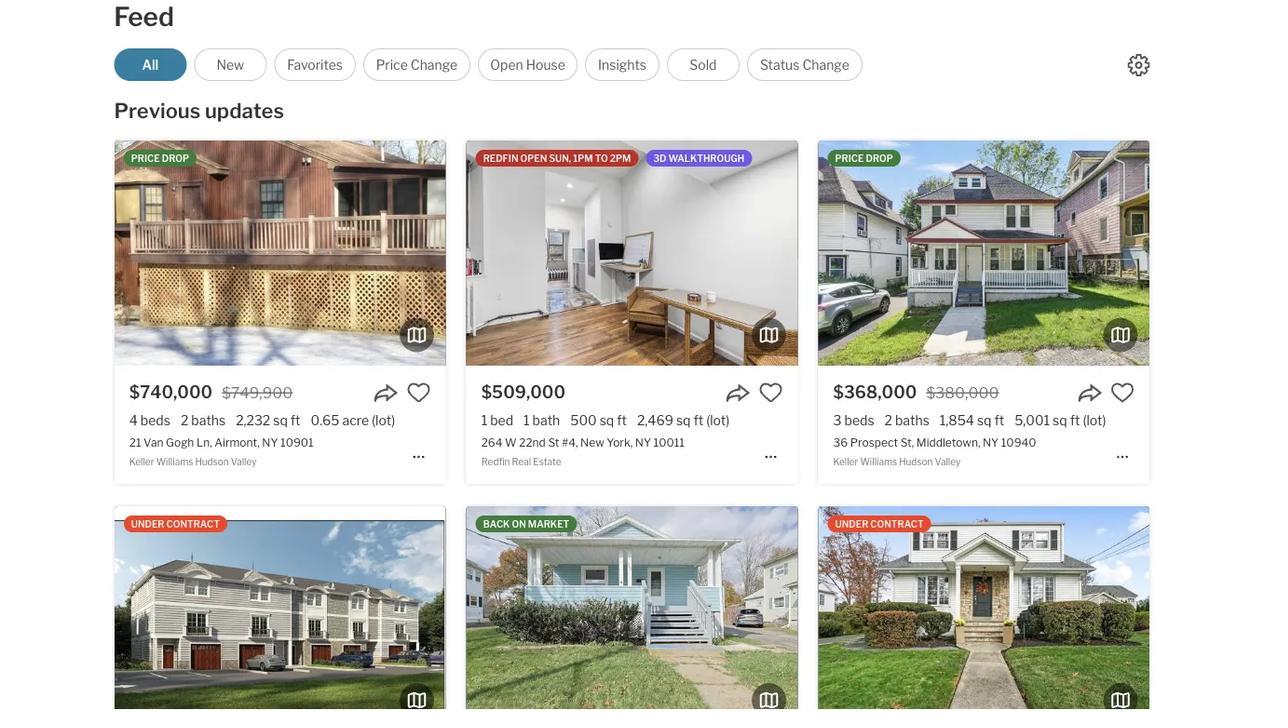 Task type: locate. For each thing, give the bounding box(es) containing it.
0 horizontal spatial keller
[[129, 457, 154, 468]]

1 horizontal spatial 2 baths
[[885, 413, 930, 428]]

1 horizontal spatial price
[[835, 153, 864, 164]]

williams down gogh
[[156, 457, 193, 468]]

1 sq from the left
[[273, 413, 288, 428]]

0 horizontal spatial (lot)
[[372, 413, 395, 428]]

0 horizontal spatial change
[[411, 57, 458, 73]]

0 horizontal spatial favorite button image
[[759, 381, 783, 405]]

to
[[595, 153, 608, 164]]

2 price drop from the left
[[835, 153, 893, 164]]

4 ft from the left
[[995, 413, 1005, 428]]

1 horizontal spatial under contract
[[835, 519, 924, 530]]

prospect
[[850, 437, 898, 450]]

Status Change radio
[[747, 48, 863, 81]]

1 contract from the left
[[166, 519, 220, 530]]

sq for $509,000
[[600, 413, 614, 428]]

feed
[[114, 1, 174, 33]]

photo of 36 prospect st, middletown, ny 10940 image
[[819, 141, 1150, 366]]

price
[[131, 153, 160, 164], [835, 153, 864, 164]]

3 (lot) from the left
[[1083, 413, 1106, 428]]

36
[[834, 437, 848, 450]]

1 favorite button image from the left
[[759, 381, 783, 405]]

2 1 from the left
[[524, 413, 530, 428]]

2 drop from the left
[[866, 153, 893, 164]]

0 horizontal spatial 2 baths
[[181, 413, 226, 428]]

2 horizontal spatial (lot)
[[1083, 413, 1106, 428]]

price drop
[[131, 153, 189, 164], [835, 153, 893, 164]]

(lot)
[[372, 413, 395, 428], [706, 413, 730, 428], [1083, 413, 1106, 428]]

baths up ln,
[[191, 413, 226, 428]]

2 sq from the left
[[600, 413, 614, 428]]

2 valley from the left
[[935, 457, 961, 468]]

change right price
[[411, 57, 458, 73]]

1 for 1 bath
[[524, 413, 530, 428]]

1 bath
[[524, 413, 560, 428]]

st,
[[901, 437, 914, 450]]

acre
[[342, 413, 369, 428]]

Open House radio
[[478, 48, 578, 81]]

favorite button image
[[759, 381, 783, 405], [1111, 381, 1135, 405]]

contract for the photo of 54 park ave, allendale, nj 07401
[[166, 519, 220, 530]]

valley inside 36 prospect st, middletown, ny 10940 keller williams hudson valley
[[935, 457, 961, 468]]

price drop for $368,000
[[835, 153, 893, 164]]

Price Change radio
[[363, 48, 471, 81]]

price drop for $740,000
[[131, 153, 189, 164]]

williams
[[156, 457, 193, 468], [860, 457, 897, 468]]

2 under from the left
[[835, 519, 869, 530]]

hudson inside 21 van gogh ln, airmont, ny 10901 keller williams hudson valley
[[195, 457, 229, 468]]

2 price from the left
[[835, 153, 864, 164]]

1pm
[[573, 153, 593, 164]]

open
[[520, 153, 547, 164]]

under contract down gogh
[[131, 519, 220, 530]]

0.65
[[311, 413, 340, 428]]

keller
[[129, 457, 154, 468], [834, 457, 858, 468]]

1 horizontal spatial new
[[581, 437, 605, 450]]

new up updates
[[217, 57, 244, 73]]

1 horizontal spatial ny
[[635, 437, 651, 450]]

2 beds from the left
[[845, 413, 875, 428]]

1 horizontal spatial baths
[[895, 413, 930, 428]]

ft up 10940
[[995, 413, 1005, 428]]

keller down 21
[[129, 457, 154, 468]]

sq up 10011
[[676, 413, 691, 428]]

photo of 264 w 22nd st #4, new york, ny 10011 image
[[467, 141, 798, 366]]

valley down airmont,
[[231, 457, 257, 468]]

0 horizontal spatial valley
[[231, 457, 257, 468]]

keller inside 36 prospect st, middletown, ny 10940 keller williams hudson valley
[[834, 457, 858, 468]]

under contract down prospect
[[835, 519, 924, 530]]

sq right the 500
[[600, 413, 614, 428]]

under
[[131, 519, 164, 530], [835, 519, 869, 530]]

2 favorite button image from the left
[[1111, 381, 1135, 405]]

$749,900
[[222, 384, 293, 402]]

beds right 3
[[845, 413, 875, 428]]

0 horizontal spatial contract
[[166, 519, 220, 530]]

2 hudson from the left
[[899, 457, 933, 468]]

favorites
[[287, 57, 343, 73]]

under contract
[[131, 519, 220, 530], [835, 519, 924, 530]]

keller down 36
[[834, 457, 858, 468]]

1 left bath
[[524, 413, 530, 428]]

house
[[526, 57, 565, 73]]

1 hudson from the left
[[195, 457, 229, 468]]

ft right 2,469
[[694, 413, 704, 428]]

sq right 5,001
[[1053, 413, 1068, 428]]

0 horizontal spatial under
[[131, 519, 164, 530]]

(lot) right 'acre'
[[372, 413, 395, 428]]

3 sq from the left
[[676, 413, 691, 428]]

ny inside the 264 w 22nd st #4, new york, ny 10011 redfin real estate
[[635, 437, 651, 450]]

all
[[142, 57, 159, 73]]

(lot) right 2,469
[[706, 413, 730, 428]]

0 horizontal spatial beds
[[141, 413, 170, 428]]

2 williams from the left
[[860, 457, 897, 468]]

2 2 from the left
[[885, 413, 893, 428]]

drop for $740,000
[[162, 153, 189, 164]]

beds
[[141, 413, 170, 428], [845, 413, 875, 428]]

0 horizontal spatial favorite button checkbox
[[407, 381, 431, 405]]

3d
[[654, 153, 667, 164]]

2 baths from the left
[[895, 413, 930, 428]]

(lot) right 5,001
[[1083, 413, 1106, 428]]

change right status
[[803, 57, 850, 73]]

2,232
[[236, 413, 270, 428]]

contract down 21 van gogh ln, airmont, ny 10901 keller williams hudson valley
[[166, 519, 220, 530]]

1 favorite button checkbox from the left
[[407, 381, 431, 405]]

0 horizontal spatial under contract
[[131, 519, 220, 530]]

under down the van
[[131, 519, 164, 530]]

2 up prospect
[[885, 413, 893, 428]]

0 horizontal spatial price
[[131, 153, 160, 164]]

valley down middletown, on the bottom right of the page
[[935, 457, 961, 468]]

Insights radio
[[585, 48, 660, 81]]

ft
[[291, 413, 301, 428], [617, 413, 627, 428], [694, 413, 704, 428], [995, 413, 1005, 428], [1070, 413, 1080, 428]]

0 vertical spatial new
[[217, 57, 244, 73]]

3 ny from the left
[[983, 437, 999, 450]]

3d walkthrough
[[654, 153, 745, 164]]

open house
[[490, 57, 565, 73]]

2 baths
[[181, 413, 226, 428], [885, 413, 930, 428]]

valley
[[231, 457, 257, 468], [935, 457, 961, 468]]

1 horizontal spatial valley
[[935, 457, 961, 468]]

1 drop from the left
[[162, 153, 189, 164]]

favorite button checkbox for $740,000
[[407, 381, 431, 405]]

#4,
[[562, 437, 578, 450]]

1 horizontal spatial contract
[[871, 519, 924, 530]]

1 horizontal spatial under
[[835, 519, 869, 530]]

sq right 2,232
[[273, 413, 288, 428]]

2 baths up ln,
[[181, 413, 226, 428]]

ny
[[262, 437, 278, 450], [635, 437, 651, 450], [983, 437, 999, 450]]

1 price drop from the left
[[131, 153, 189, 164]]

hudson
[[195, 457, 229, 468], [899, 457, 933, 468]]

21 van gogh ln, airmont, ny 10901 keller williams hudson valley
[[129, 437, 314, 468]]

5,001 sq ft (lot)
[[1015, 413, 1106, 428]]

sq right 1,854
[[977, 413, 992, 428]]

1 2 baths from the left
[[181, 413, 226, 428]]

change for status change
[[803, 57, 850, 73]]

1 horizontal spatial change
[[803, 57, 850, 73]]

1,854 sq ft
[[940, 413, 1005, 428]]

gogh
[[166, 437, 194, 450]]

1 horizontal spatial 2
[[885, 413, 893, 428]]

1 horizontal spatial (lot)
[[706, 413, 730, 428]]

1 vertical spatial new
[[581, 437, 605, 450]]

2 2 baths from the left
[[885, 413, 930, 428]]

ft up 10901
[[291, 413, 301, 428]]

0 horizontal spatial price drop
[[131, 153, 189, 164]]

ny down 2,232 sq ft
[[262, 437, 278, 450]]

redfin
[[481, 457, 510, 468]]

1 under from the left
[[131, 519, 164, 530]]

york,
[[607, 437, 633, 450]]

4 sq from the left
[[977, 413, 992, 428]]

10901
[[281, 437, 314, 450]]

All radio
[[114, 48, 187, 81]]

2 baths up st,
[[885, 413, 930, 428]]

1 baths from the left
[[191, 413, 226, 428]]

1 horizontal spatial williams
[[860, 457, 897, 468]]

1 valley from the left
[[231, 457, 257, 468]]

1 left "bed" at left
[[481, 413, 487, 428]]

1 ny from the left
[[262, 437, 278, 450]]

2 contract from the left
[[871, 519, 924, 530]]

1 1 from the left
[[481, 413, 487, 428]]

baths up st,
[[895, 413, 930, 428]]

5 sq from the left
[[1053, 413, 1068, 428]]

2 ft from the left
[[617, 413, 627, 428]]

1 price from the left
[[131, 153, 160, 164]]

2 favorite button checkbox from the left
[[759, 381, 783, 405]]

drop
[[162, 153, 189, 164], [866, 153, 893, 164]]

1 horizontal spatial price drop
[[835, 153, 893, 164]]

previous
[[114, 98, 201, 123]]

0 horizontal spatial 2
[[181, 413, 189, 428]]

under down 36
[[835, 519, 869, 530]]

4 beds
[[129, 413, 170, 428]]

1 keller from the left
[[129, 457, 154, 468]]

back
[[483, 519, 510, 530]]

0 horizontal spatial ny
[[262, 437, 278, 450]]

new
[[217, 57, 244, 73], [581, 437, 605, 450]]

ft right 5,001
[[1070, 413, 1080, 428]]

$509,000
[[481, 382, 566, 402]]

10011
[[654, 437, 685, 450]]

1 williams from the left
[[156, 457, 193, 468]]

beds right 4
[[141, 413, 170, 428]]

change for price change
[[411, 57, 458, 73]]

insights
[[598, 57, 647, 73]]

(lot) for $509,000
[[706, 413, 730, 428]]

favorite button checkbox
[[407, 381, 431, 405], [759, 381, 783, 405]]

sq
[[273, 413, 288, 428], [600, 413, 614, 428], [676, 413, 691, 428], [977, 413, 992, 428], [1053, 413, 1068, 428]]

under contract for the photo of 35 colonial rd, midland park, nj 07432 at the right bottom of the page
[[835, 519, 924, 530]]

price
[[376, 57, 408, 73]]

contract
[[166, 519, 220, 530], [871, 519, 924, 530]]

2 horizontal spatial ny
[[983, 437, 999, 450]]

updates
[[205, 98, 284, 123]]

change inside radio
[[411, 57, 458, 73]]

ny inside 21 van gogh ln, airmont, ny 10901 keller williams hudson valley
[[262, 437, 278, 450]]

option group
[[114, 48, 863, 81]]

1 horizontal spatial hudson
[[899, 457, 933, 468]]

price for $368,000
[[835, 153, 864, 164]]

2 under contract from the left
[[835, 519, 924, 530]]

0 horizontal spatial baths
[[191, 413, 226, 428]]

2 for $740,000
[[181, 413, 189, 428]]

1
[[481, 413, 487, 428], [524, 413, 530, 428]]

contract down 36 prospect st, middletown, ny 10940 keller williams hudson valley
[[871, 519, 924, 530]]

500 sq ft
[[571, 413, 627, 428]]

0 horizontal spatial drop
[[162, 153, 189, 164]]

photo of 163 south st, middletown, ny 10940 image
[[467, 507, 798, 711]]

0 horizontal spatial 1
[[481, 413, 487, 428]]

1 horizontal spatial favorite button checkbox
[[759, 381, 783, 405]]

$740,000
[[129, 382, 213, 402]]

2 (lot) from the left
[[706, 413, 730, 428]]

baths
[[191, 413, 226, 428], [895, 413, 930, 428]]

1 horizontal spatial favorite button image
[[1111, 381, 1135, 405]]

new inside radio
[[217, 57, 244, 73]]

hudson down ln,
[[195, 457, 229, 468]]

redfin open sun, 1pm to 2pm
[[483, 153, 631, 164]]

williams down prospect
[[860, 457, 897, 468]]

10940
[[1002, 437, 1037, 450]]

1 horizontal spatial 1
[[524, 413, 530, 428]]

1 2 from the left
[[181, 413, 189, 428]]

ny left 10940
[[983, 437, 999, 450]]

redfin
[[483, 153, 519, 164]]

1 change from the left
[[411, 57, 458, 73]]

1 horizontal spatial keller
[[834, 457, 858, 468]]

1 beds from the left
[[141, 413, 170, 428]]

2 for $368,000
[[885, 413, 893, 428]]

1 under contract from the left
[[131, 519, 220, 530]]

change inside radio
[[803, 57, 850, 73]]

2
[[181, 413, 189, 428], [885, 413, 893, 428]]

$380,000
[[927, 384, 999, 402]]

ft up york,
[[617, 413, 627, 428]]

ln,
[[197, 437, 212, 450]]

1 horizontal spatial beds
[[845, 413, 875, 428]]

hudson down st,
[[899, 457, 933, 468]]

baths for $368,000
[[895, 413, 930, 428]]

0 horizontal spatial williams
[[156, 457, 193, 468]]

favorite button checkbox
[[1111, 381, 1135, 405]]

new right #4,
[[581, 437, 605, 450]]

favorite button image
[[407, 381, 431, 405]]

$368,000
[[834, 382, 917, 402]]

0 horizontal spatial new
[[217, 57, 244, 73]]

5,001
[[1015, 413, 1050, 428]]

2 keller from the left
[[834, 457, 858, 468]]

2 change from the left
[[803, 57, 850, 73]]

0 horizontal spatial hudson
[[195, 457, 229, 468]]

ny right york,
[[635, 437, 651, 450]]

change
[[411, 57, 458, 73], [803, 57, 850, 73]]

2 ny from the left
[[635, 437, 651, 450]]

1 ft from the left
[[291, 413, 301, 428]]

1 horizontal spatial drop
[[866, 153, 893, 164]]

2 up gogh
[[181, 413, 189, 428]]

under contract for the photo of 54 park ave, allendale, nj 07401
[[131, 519, 220, 530]]



Task type: vqa. For each thing, say whether or not it's contained in the screenshot.
photo of 264 w 22nd st #4, new york, ny 10011
yes



Task type: describe. For each thing, give the bounding box(es) containing it.
2,469
[[637, 413, 674, 428]]

36 prospect st, middletown, ny 10940 keller williams hudson valley
[[834, 437, 1037, 468]]

new inside the 264 w 22nd st #4, new york, ny 10011 redfin real estate
[[581, 437, 605, 450]]

beds for $740,000
[[141, 413, 170, 428]]

264 w 22nd st #4, new york, ny 10011 redfin real estate
[[481, 437, 685, 468]]

valley inside 21 van gogh ln, airmont, ny 10901 keller williams hudson valley
[[231, 457, 257, 468]]

1,854
[[940, 413, 975, 428]]

bath
[[533, 413, 560, 428]]

2pm
[[610, 153, 631, 164]]

real
[[512, 457, 531, 468]]

2 baths for $368,000
[[885, 413, 930, 428]]

photo of 54 park ave, allendale, nj 07401 image
[[114, 507, 446, 711]]

2,232 sq ft
[[236, 413, 301, 428]]

4
[[129, 413, 138, 428]]

market
[[528, 519, 570, 530]]

(lot) for $368,000
[[1083, 413, 1106, 428]]

ft for $740,000
[[291, 413, 301, 428]]

Favorites radio
[[274, 48, 356, 81]]

price for $740,000
[[131, 153, 160, 164]]

williams inside 36 prospect st, middletown, ny 10940 keller williams hudson valley
[[860, 457, 897, 468]]

status change
[[760, 57, 850, 73]]

van
[[144, 437, 164, 450]]

sold
[[690, 57, 717, 73]]

back on market
[[483, 519, 570, 530]]

status
[[760, 57, 800, 73]]

2,469 sq ft (lot)
[[637, 413, 730, 428]]

3
[[834, 413, 842, 428]]

option group containing all
[[114, 48, 863, 81]]

under for the photo of 54 park ave, allendale, nj 07401
[[131, 519, 164, 530]]

ft for $509,000
[[617, 413, 627, 428]]

sun,
[[549, 153, 571, 164]]

on
[[512, 519, 526, 530]]

21
[[129, 437, 141, 450]]

favorite button image for $509,000
[[759, 381, 783, 405]]

photo of 35 colonial rd, midland park, nj 07432 image
[[819, 507, 1150, 711]]

ny inside 36 prospect st, middletown, ny 10940 keller williams hudson valley
[[983, 437, 999, 450]]

previous updates
[[114, 98, 284, 123]]

under for the photo of 35 colonial rd, midland park, nj 07432 at the right bottom of the page
[[835, 519, 869, 530]]

22nd
[[519, 437, 546, 450]]

st
[[548, 437, 559, 450]]

williams inside 21 van gogh ln, airmont, ny 10901 keller williams hudson valley
[[156, 457, 193, 468]]

hudson inside 36 prospect st, middletown, ny 10940 keller williams hudson valley
[[899, 457, 933, 468]]

sq for $740,000
[[273, 413, 288, 428]]

3 beds
[[834, 413, 875, 428]]

contract for the photo of 35 colonial rd, midland park, nj 07432 at the right bottom of the page
[[871, 519, 924, 530]]

estate
[[533, 457, 562, 468]]

1 (lot) from the left
[[372, 413, 395, 428]]

ft for $368,000
[[995, 413, 1005, 428]]

airmont,
[[215, 437, 260, 450]]

1 bed
[[481, 413, 513, 428]]

2 baths for $740,000
[[181, 413, 226, 428]]

5 ft from the left
[[1070, 413, 1080, 428]]

drop for $368,000
[[866, 153, 893, 164]]

keller inside 21 van gogh ln, airmont, ny 10901 keller williams hudson valley
[[129, 457, 154, 468]]

favorite button checkbox for $509,000
[[759, 381, 783, 405]]

w
[[505, 437, 517, 450]]

photo of 21 van gogh ln, airmont, ny 10901 image
[[114, 141, 446, 366]]

3 ft from the left
[[694, 413, 704, 428]]

264
[[481, 437, 503, 450]]

0.65 acre (lot)
[[311, 413, 395, 428]]

500
[[571, 413, 597, 428]]

open
[[490, 57, 523, 73]]

middletown,
[[917, 437, 981, 450]]

walkthrough
[[669, 153, 745, 164]]

New radio
[[194, 48, 267, 81]]

bed
[[490, 413, 513, 428]]

beds for $368,000
[[845, 413, 875, 428]]

$368,000 $380,000
[[834, 382, 999, 402]]

Sold radio
[[667, 48, 740, 81]]

$740,000 $749,900
[[129, 382, 293, 402]]

sq for $368,000
[[977, 413, 992, 428]]

favorite button image for $368,000
[[1111, 381, 1135, 405]]

price change
[[376, 57, 458, 73]]

1 for 1 bed
[[481, 413, 487, 428]]

baths for $740,000
[[191, 413, 226, 428]]



